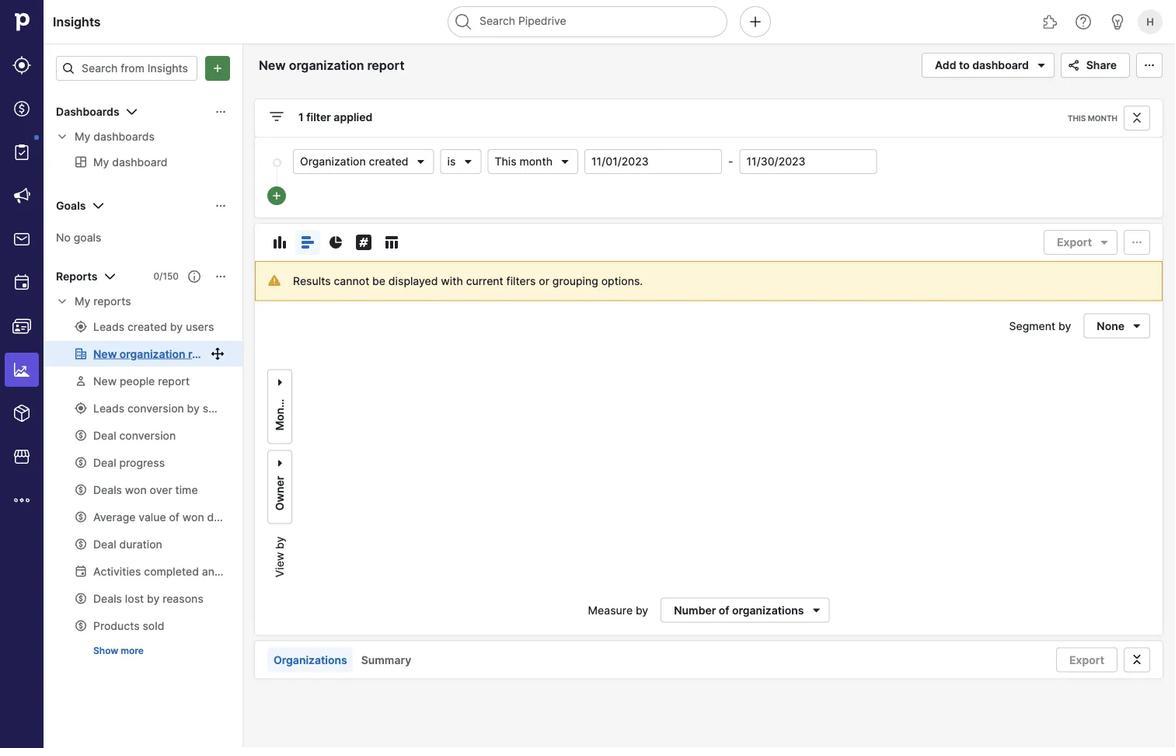 Task type: describe. For each thing, give the bounding box(es) containing it.
1
[[299, 111, 304, 124]]

products image
[[12, 404, 31, 423]]

insights image
[[12, 361, 31, 379]]

activities image
[[12, 274, 31, 292]]

by for measure by
[[636, 604, 649, 617]]

New organization report field
[[255, 55, 431, 75]]

organization created button
[[293, 149, 434, 174]]

color warning image
[[268, 274, 281, 287]]

0 vertical spatial export
[[1057, 236, 1092, 249]]

goals inside button
[[56, 199, 86, 213]]

or
[[539, 274, 550, 288]]

1 vertical spatial reports
[[93, 295, 131, 308]]

1 filter applied
[[299, 111, 373, 124]]

by for segment by
[[1059, 320, 1072, 333]]

MM/DD/YYYY text field
[[585, 149, 722, 174]]

show
[[93, 646, 118, 657]]

color primary image inside organization created popup button
[[415, 155, 427, 168]]

is
[[448, 155, 456, 168]]

dashboard
[[973, 59, 1029, 72]]

1 vertical spatial export
[[1070, 654, 1105, 667]]

none
[[1097, 320, 1125, 333]]

marketplace image
[[12, 448, 31, 466]]

This month field
[[488, 149, 578, 174]]

monthly
[[273, 388, 286, 431]]

view
[[273, 553, 286, 578]]

measure by
[[588, 604, 649, 617]]

color primary image inside the is popup button
[[462, 155, 475, 168]]

owner button
[[267, 451, 292, 524]]

h
[[1147, 16, 1154, 28]]

measure
[[588, 604, 633, 617]]

campaigns image
[[12, 187, 31, 205]]

1 vertical spatial dashboards
[[93, 130, 155, 143]]

no goals
[[56, 231, 101, 244]]

with
[[441, 274, 463, 288]]

color primary image inside add to dashboard 'button'
[[1032, 56, 1051, 75]]

organizations
[[732, 604, 804, 617]]

summary
[[361, 654, 412, 667]]

displayed
[[389, 274, 438, 288]]

1 horizontal spatial this month
[[1068, 114, 1118, 123]]

dashboards button
[[44, 100, 243, 124]]

goals button
[[44, 194, 243, 218]]

1 horizontal spatial month
[[1088, 114, 1118, 123]]

color undefined image
[[12, 143, 31, 162]]

Organization created field
[[293, 149, 434, 174]]

cannot
[[334, 274, 370, 288]]

1 horizontal spatial this
[[1068, 114, 1086, 123]]

more
[[121, 646, 144, 657]]

0 vertical spatial export button
[[1044, 230, 1118, 255]]

color primary image inside this month 'popup button'
[[559, 155, 571, 168]]

created
[[369, 155, 409, 168]]

color primary image inside share button
[[1065, 59, 1084, 72]]

is button
[[441, 149, 482, 174]]

summary button
[[355, 648, 418, 673]]

my dashboards
[[75, 130, 155, 143]]

deals image
[[12, 100, 31, 118]]

number
[[674, 604, 716, 617]]

add to dashboard
[[935, 59, 1029, 72]]

by for view by
[[273, 537, 286, 550]]

be
[[372, 274, 386, 288]]

results cannot be displayed with current filters or grouping options.
[[293, 274, 643, 288]]

monthly button
[[267, 370, 292, 444]]

none button
[[1084, 314, 1151, 339]]

color primary image inside owner button
[[274, 455, 286, 473]]

color primary image inside goals button
[[89, 197, 108, 215]]

leads image
[[12, 56, 31, 75]]

of
[[719, 604, 730, 617]]



Task type: vqa. For each thing, say whether or not it's contained in the screenshot.
MM/DD/YYYY TEXT FIELD to the left
yes



Task type: locate. For each thing, give the bounding box(es) containing it.
0 vertical spatial this
[[1068, 114, 1086, 123]]

my for my reports
[[75, 295, 90, 308]]

1 my from the top
[[75, 130, 90, 143]]

0 vertical spatial reports
[[56, 270, 98, 283]]

filter
[[306, 111, 331, 124]]

menu item
[[0, 348, 44, 392]]

goals
[[56, 199, 86, 213], [74, 231, 101, 244]]

share
[[1087, 59, 1117, 72]]

export
[[1057, 236, 1092, 249], [1070, 654, 1105, 667]]

organizations button
[[267, 648, 353, 673]]

month
[[1088, 114, 1118, 123], [520, 155, 553, 168]]

color secondary image for my dashboards
[[56, 131, 68, 143]]

this month button
[[488, 149, 578, 174]]

by up view
[[273, 537, 286, 550]]

goals right no
[[74, 231, 101, 244]]

my right color undefined icon
[[75, 130, 90, 143]]

by right measure
[[636, 604, 649, 617]]

color primary image inside goals button
[[215, 200, 227, 212]]

color primary inverted image
[[271, 190, 283, 202]]

show more button
[[87, 642, 150, 661]]

1 vertical spatial this month
[[495, 155, 553, 168]]

my down no goals on the top left of the page
[[75, 295, 90, 308]]

0/150
[[153, 271, 179, 282]]

dashboards down "dashboards" button
[[93, 130, 155, 143]]

0 vertical spatial my
[[75, 130, 90, 143]]

color secondary image
[[56, 131, 68, 143], [56, 295, 68, 308]]

number of organizations button
[[661, 598, 830, 623]]

color primary image inside none button
[[1128, 320, 1147, 332]]

more image
[[12, 491, 31, 510]]

organizations
[[274, 654, 347, 667]]

segment by
[[1010, 320, 1072, 333]]

this month right is field
[[495, 155, 553, 168]]

add to dashboard button
[[922, 53, 1055, 78]]

this
[[1068, 114, 1086, 123], [495, 155, 517, 168]]

color secondary image right color undefined icon
[[56, 131, 68, 143]]

this down share button
[[1068, 114, 1086, 123]]

0 horizontal spatial this month
[[495, 155, 553, 168]]

reports
[[56, 270, 98, 283], [93, 295, 131, 308]]

0 vertical spatial goals
[[56, 199, 86, 213]]

menu
[[0, 0, 44, 749]]

0 vertical spatial color secondary image
[[56, 131, 68, 143]]

current
[[466, 274, 504, 288]]

1 color secondary image from the top
[[56, 131, 68, 143]]

reports down no goals on the top left of the page
[[93, 295, 131, 308]]

1 vertical spatial goals
[[74, 231, 101, 244]]

by right the segment
[[1059, 320, 1072, 333]]

export button
[[1044, 230, 1118, 255], [1057, 648, 1118, 673]]

0 vertical spatial by
[[1059, 320, 1072, 333]]

Search from Insights text field
[[56, 56, 197, 81]]

color primary image
[[1032, 56, 1051, 75], [1065, 59, 1084, 72], [123, 103, 141, 121], [215, 106, 227, 118], [1128, 112, 1147, 124], [215, 200, 227, 212], [383, 233, 401, 252], [1095, 236, 1114, 249], [188, 271, 201, 283], [1128, 320, 1147, 332], [807, 604, 826, 617], [1128, 654, 1147, 667]]

0 vertical spatial this month
[[1068, 114, 1118, 123]]

dashboards inside button
[[56, 105, 119, 119]]

show more
[[93, 646, 144, 657]]

add
[[935, 59, 957, 72]]

this right is field
[[495, 155, 517, 168]]

0 vertical spatial dashboards
[[56, 105, 119, 119]]

number of organizations
[[674, 604, 804, 617]]

month inside 'popup button'
[[520, 155, 553, 168]]

month down share
[[1088, 114, 1118, 123]]

home image
[[10, 10, 33, 33]]

segment
[[1010, 320, 1056, 333]]

organization
[[300, 155, 366, 168]]

-
[[729, 155, 734, 168]]

1 vertical spatial by
[[273, 537, 286, 550]]

organization created
[[300, 155, 409, 168]]

no
[[56, 231, 71, 244]]

1 vertical spatial month
[[520, 155, 553, 168]]

view by
[[273, 537, 286, 578]]

options.
[[602, 274, 643, 288]]

quick help image
[[1074, 12, 1093, 31]]

color primary inverted image
[[208, 62, 227, 75]]

contacts image
[[12, 317, 31, 336]]

2 vertical spatial by
[[636, 604, 649, 617]]

1 vertical spatial color secondary image
[[56, 295, 68, 308]]

this month inside this month 'popup button'
[[495, 155, 553, 168]]

sales assistant image
[[1109, 12, 1127, 31]]

this inside 'popup button'
[[495, 155, 517, 168]]

color primary image
[[1141, 59, 1159, 72], [62, 62, 75, 75], [267, 107, 286, 126], [415, 155, 427, 168], [462, 155, 475, 168], [559, 155, 571, 168], [89, 197, 108, 215], [271, 233, 289, 252], [299, 233, 317, 252], [327, 233, 345, 252], [355, 233, 373, 252], [1128, 236, 1147, 249], [101, 267, 119, 286], [215, 271, 227, 283], [274, 374, 286, 392], [274, 455, 286, 473]]

color primary image inside monthly button
[[274, 374, 286, 392]]

0 horizontal spatial this
[[495, 155, 517, 168]]

dashboards up my dashboards
[[56, 105, 119, 119]]

MM/DD/YYYY text field
[[740, 149, 877, 174]]

color secondary image for my reports
[[56, 295, 68, 308]]

grouping
[[553, 274, 599, 288]]

this month
[[1068, 114, 1118, 123], [495, 155, 553, 168]]

filters
[[507, 274, 536, 288]]

2 my from the top
[[75, 295, 90, 308]]

1 vertical spatial export button
[[1057, 648, 1118, 673]]

to
[[959, 59, 970, 72]]

color secondary image left "my reports"
[[56, 295, 68, 308]]

sales inbox image
[[12, 230, 31, 249]]

1 vertical spatial this
[[495, 155, 517, 168]]

owner
[[273, 476, 286, 511]]

my reports
[[75, 295, 131, 308]]

my for my dashboards
[[75, 130, 90, 143]]

this month down share button
[[1068, 114, 1118, 123]]

goals up no
[[56, 199, 86, 213]]

results
[[293, 274, 331, 288]]

month right the is popup button
[[520, 155, 553, 168]]

insights
[[53, 14, 101, 29]]

share button
[[1061, 53, 1130, 78]]

applied
[[334, 111, 373, 124]]

quick add image
[[746, 12, 765, 31]]

my
[[75, 130, 90, 143], [75, 295, 90, 308]]

Search Pipedrive field
[[448, 6, 728, 37]]

is field
[[441, 149, 482, 174]]

reports up "my reports"
[[56, 270, 98, 283]]

0 horizontal spatial by
[[273, 537, 286, 550]]

1 horizontal spatial by
[[636, 604, 649, 617]]

dashboards
[[56, 105, 119, 119], [93, 130, 155, 143]]

color primary image inside number of organizations 'button'
[[807, 604, 826, 617]]

1 vertical spatial my
[[75, 295, 90, 308]]

2 horizontal spatial by
[[1059, 320, 1072, 333]]

0 horizontal spatial month
[[520, 155, 553, 168]]

0 vertical spatial month
[[1088, 114, 1118, 123]]

by
[[1059, 320, 1072, 333], [273, 537, 286, 550], [636, 604, 649, 617]]

h button
[[1135, 6, 1166, 37]]

2 color secondary image from the top
[[56, 295, 68, 308]]



